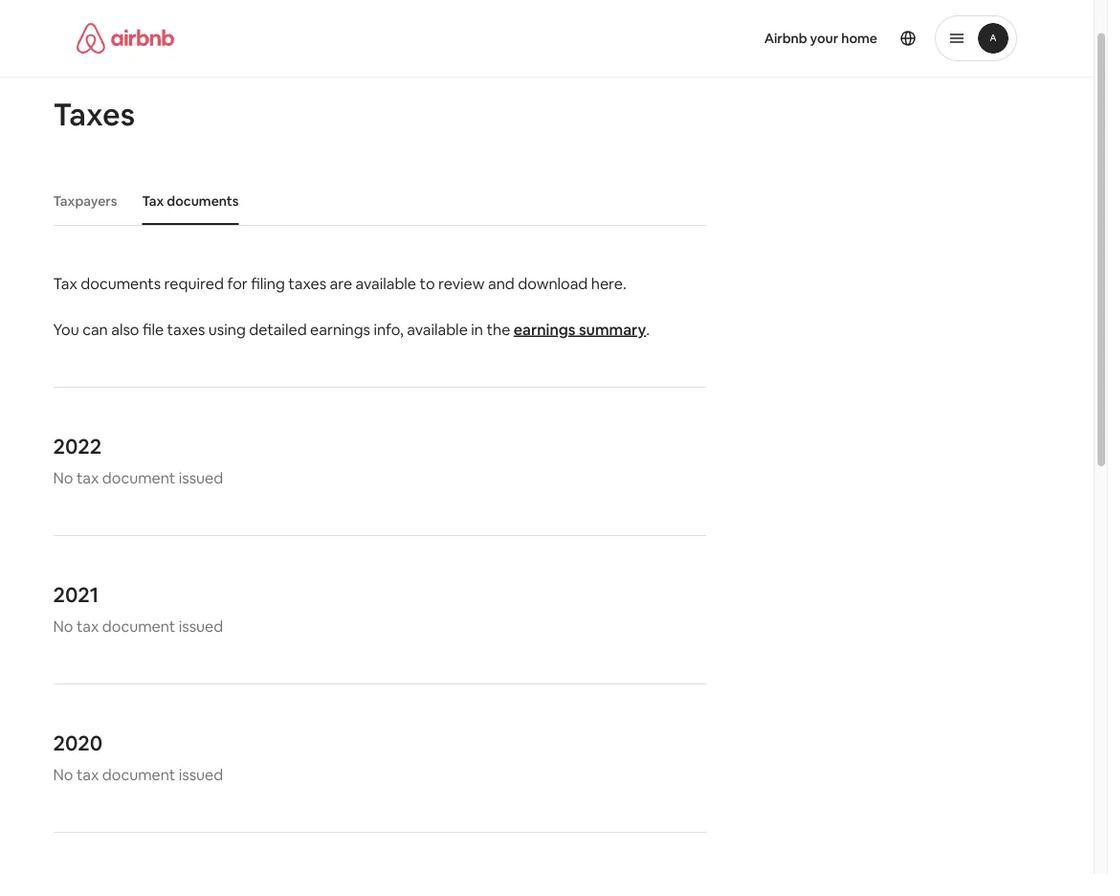 Task type: describe. For each thing, give the bounding box(es) containing it.
the
[[487, 319, 511, 339]]

home
[[842, 30, 878, 47]]

filing
[[251, 273, 285, 293]]

2 earnings from the left
[[514, 319, 576, 339]]

earnings summary link
[[514, 319, 647, 339]]

tax for 2020
[[77, 765, 99, 784]]

0 vertical spatial available
[[356, 273, 417, 293]]

no for 2020
[[53, 765, 73, 784]]

2022
[[53, 432, 102, 460]]

document for 2021
[[102, 616, 175, 636]]

profile element
[[570, 0, 1018, 77]]

documents for tax documents required for filing taxes are available to review and download here.
[[81, 273, 161, 293]]

no tax document issued for 2022
[[53, 468, 223, 487]]

download
[[518, 273, 588, 293]]

your
[[811, 30, 839, 47]]

airbnb your home link
[[753, 18, 890, 58]]

no for 2022
[[53, 468, 73, 487]]

issued for 2020
[[179, 765, 223, 784]]

issued for 2021
[[179, 616, 223, 636]]

tab list containing taxpayers
[[44, 177, 707, 225]]

here.
[[592, 273, 627, 293]]

document for 2022
[[102, 468, 175, 487]]

required
[[164, 273, 224, 293]]

are
[[330, 273, 352, 293]]

you
[[53, 319, 79, 339]]

taxpayers
[[53, 192, 117, 210]]

to
[[420, 273, 435, 293]]

1 vertical spatial taxes
[[167, 319, 205, 339]]

and
[[488, 273, 515, 293]]

taxpayers button
[[44, 183, 127, 219]]

also
[[111, 319, 139, 339]]

for
[[227, 273, 248, 293]]

tax documents button
[[133, 183, 248, 219]]

no for 2021
[[53, 616, 73, 636]]

tax documents
[[142, 192, 239, 210]]

detailed
[[249, 319, 307, 339]]

1 horizontal spatial taxes
[[147, 56, 183, 73]]



Task type: locate. For each thing, give the bounding box(es) containing it.
1 vertical spatial issued
[[179, 616, 223, 636]]

account
[[53, 56, 107, 73]]

you can also file taxes using detailed earnings info, available in the earnings summary .
[[53, 319, 650, 339]]

1 vertical spatial documents
[[81, 273, 161, 293]]

2020
[[53, 729, 103, 756]]

available left in
[[407, 319, 468, 339]]

1 vertical spatial document
[[102, 616, 175, 636]]

document for 2020
[[102, 765, 175, 784]]

tax for 2021
[[77, 616, 99, 636]]

3 document from the top
[[102, 765, 175, 784]]

1 horizontal spatial documents
[[167, 192, 239, 210]]

taxes left are
[[289, 273, 327, 293]]

documents up also
[[81, 273, 161, 293]]

tax
[[77, 468, 99, 487], [77, 616, 99, 636], [77, 765, 99, 784]]

2 document from the top
[[102, 616, 175, 636]]

2 no from the top
[[53, 616, 73, 636]]

2 vertical spatial tax
[[77, 765, 99, 784]]

account button
[[53, 56, 107, 73]]

issued
[[179, 468, 223, 487], [179, 616, 223, 636], [179, 765, 223, 784]]

taxes down account
[[53, 94, 135, 134]]

in
[[471, 319, 484, 339]]

2 vertical spatial issued
[[179, 765, 223, 784]]

tax documents required for filing taxes are available to review and download here.
[[53, 273, 627, 293]]

1 document from the top
[[102, 468, 175, 487]]

1 issued from the top
[[179, 468, 223, 487]]

2 tax from the top
[[77, 616, 99, 636]]

documents
[[167, 192, 239, 210], [81, 273, 161, 293]]

no tax document issued down 2022
[[53, 468, 223, 487]]

1 vertical spatial tax
[[53, 273, 77, 293]]

no tax document issued down the 2021
[[53, 616, 223, 636]]

0 horizontal spatial tax
[[53, 273, 77, 293]]

1 vertical spatial tax
[[77, 616, 99, 636]]

2021
[[53, 581, 99, 608]]

2 issued from the top
[[179, 616, 223, 636]]

0 horizontal spatial earnings
[[310, 319, 371, 339]]

tab list
[[44, 177, 707, 225]]

tax inside button
[[142, 192, 164, 210]]

1 earnings from the left
[[310, 319, 371, 339]]

0 vertical spatial tax
[[142, 192, 164, 210]]

tax down 2022
[[77, 468, 99, 487]]

issued for 2022
[[179, 468, 223, 487]]

0 vertical spatial documents
[[167, 192, 239, 210]]

taxes
[[289, 273, 327, 293], [167, 319, 205, 339]]

2 no tax document issued from the top
[[53, 616, 223, 636]]

documents for tax documents
[[167, 192, 239, 210]]

0 vertical spatial taxes
[[289, 273, 327, 293]]

1 horizontal spatial taxes
[[289, 273, 327, 293]]

can
[[83, 319, 108, 339]]

.
[[647, 319, 650, 339]]

1 vertical spatial available
[[407, 319, 468, 339]]

1 horizontal spatial tax
[[142, 192, 164, 210]]

no down the 2021
[[53, 616, 73, 636]]

no down 2022
[[53, 468, 73, 487]]

1 horizontal spatial earnings
[[514, 319, 576, 339]]

1 no tax document issued from the top
[[53, 468, 223, 487]]

tax down the 2021
[[77, 616, 99, 636]]

1 vertical spatial no
[[53, 616, 73, 636]]

tax
[[142, 192, 164, 210], [53, 273, 77, 293]]

0 vertical spatial no tax document issued
[[53, 468, 223, 487]]

taxes right file
[[167, 319, 205, 339]]

earnings
[[310, 319, 371, 339], [514, 319, 576, 339]]

tax for 2022
[[77, 468, 99, 487]]

documents up required
[[167, 192, 239, 210]]

using
[[209, 319, 246, 339]]

no tax document issued for 2021
[[53, 616, 223, 636]]

2 vertical spatial no
[[53, 765, 73, 784]]

file
[[143, 319, 164, 339]]

0 horizontal spatial documents
[[81, 273, 161, 293]]

2 vertical spatial document
[[102, 765, 175, 784]]

tax right taxpayers button
[[142, 192, 164, 210]]

no tax document issued down the 2020
[[53, 765, 223, 784]]

0 vertical spatial taxes
[[147, 56, 183, 73]]

3 no tax document issued from the top
[[53, 765, 223, 784]]

summary
[[579, 319, 647, 339]]

tax for tax documents
[[142, 192, 164, 210]]

1 tax from the top
[[77, 468, 99, 487]]

3 tax from the top
[[77, 765, 99, 784]]

1 vertical spatial no tax document issued
[[53, 616, 223, 636]]

0 horizontal spatial taxes
[[53, 94, 135, 134]]

0 vertical spatial no
[[53, 468, 73, 487]]

no tax document issued for 2020
[[53, 765, 223, 784]]

tax down the 2020
[[77, 765, 99, 784]]

0 horizontal spatial taxes
[[167, 319, 205, 339]]

taxes
[[147, 56, 183, 73], [53, 94, 135, 134]]

tax up you
[[53, 273, 77, 293]]

airbnb
[[765, 30, 808, 47]]

0 vertical spatial issued
[[179, 468, 223, 487]]

no
[[53, 468, 73, 487], [53, 616, 73, 636], [53, 765, 73, 784]]

available left the "to"
[[356, 273, 417, 293]]

earnings right "the"
[[514, 319, 576, 339]]

no tax document issued
[[53, 468, 223, 487], [53, 616, 223, 636], [53, 765, 223, 784]]

0 vertical spatial document
[[102, 468, 175, 487]]

3 issued from the top
[[179, 765, 223, 784]]

0 vertical spatial tax
[[77, 468, 99, 487]]

documents inside tax documents button
[[167, 192, 239, 210]]

earnings down the tax documents required for filing taxes are available to review and download here.
[[310, 319, 371, 339]]

2 vertical spatial no tax document issued
[[53, 765, 223, 784]]

airbnb your home
[[765, 30, 878, 47]]

no down the 2020
[[53, 765, 73, 784]]

taxes right account button
[[147, 56, 183, 73]]

tax for tax documents required for filing taxes are available to review and download here.
[[53, 273, 77, 293]]

info,
[[374, 319, 404, 339]]

1 no from the top
[[53, 468, 73, 487]]

3 no from the top
[[53, 765, 73, 784]]

review
[[439, 273, 485, 293]]

document
[[102, 468, 175, 487], [102, 616, 175, 636], [102, 765, 175, 784]]

1 vertical spatial taxes
[[53, 94, 135, 134]]

available
[[356, 273, 417, 293], [407, 319, 468, 339]]



Task type: vqa. For each thing, say whether or not it's contained in the screenshot.
the at the left top of page
yes



